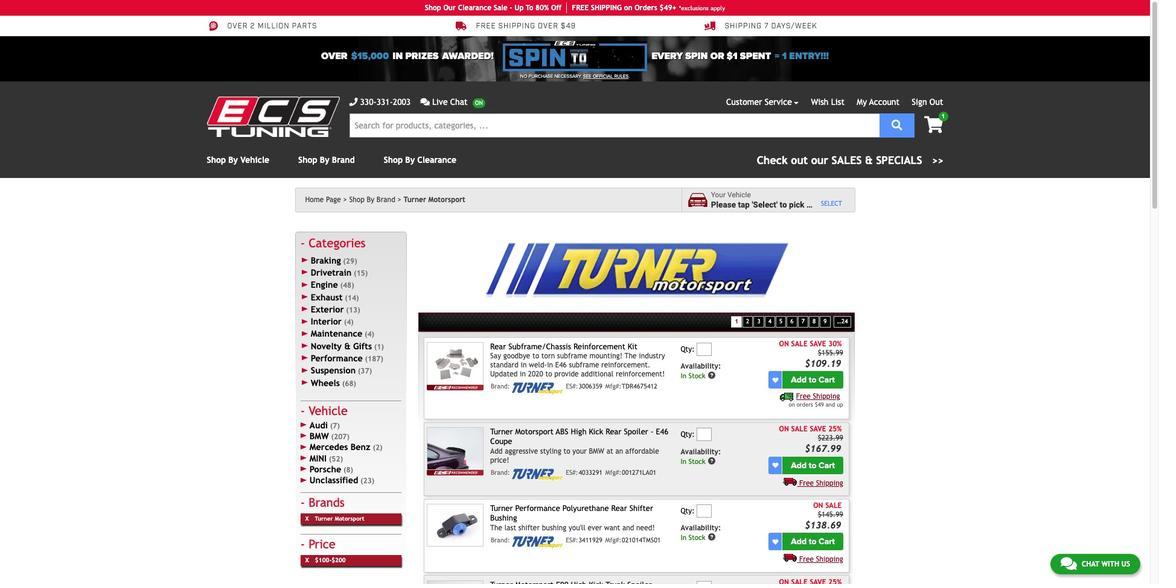 Task type: vqa. For each thing, say whether or not it's contained in the screenshot.
'My'
yes



Task type: describe. For each thing, give the bounding box(es) containing it.
turner motorsport abs high kick rear spoiler - e46 coupe add aggressive styling to your bmw at an affordable price!
[[490, 428, 669, 465]]

shop inside "link"
[[425, 4, 441, 12]]

1 vertical spatial 1 link
[[731, 317, 742, 328]]

ecs tuning image
[[207, 97, 340, 137]]

mfg#: for $109.19
[[605, 383, 622, 390]]

shipping 7 days/week link
[[704, 21, 817, 31]]

1 horizontal spatial 1
[[782, 50, 787, 62]]

4033291
[[579, 469, 603, 476]]

add to cart button for $109.19
[[783, 372, 843, 389]]

turner for turner motorsport
[[404, 196, 426, 204]]

shipping up every spin or $1 spent = 1 entry!!!
[[725, 22, 762, 31]]

turner motorsport - corporate logo image for $167.99
[[512, 469, 563, 481]]

0 vertical spatial chat
[[450, 97, 468, 107]]

add to cart for $109.19
[[791, 375, 835, 386]]

categories
[[309, 236, 366, 250]]

add to cart button for $167.99
[[783, 457, 843, 474]]

0 vertical spatial 7
[[764, 22, 769, 31]]

polyurethane
[[563, 504, 609, 513]]

chat with us link
[[1051, 554, 1141, 575]]

shop for home page's 'shop by brand' link
[[349, 196, 365, 204]]

qty: for $167.99
[[681, 431, 695, 439]]

stock for $167.99
[[689, 457, 706, 466]]

tap
[[738, 200, 750, 209]]

over
[[538, 22, 559, 31]]

0 vertical spatial 1 link
[[915, 112, 948, 135]]

on inside on sale $145.99 $138.69
[[813, 502, 823, 510]]

torn
[[542, 352, 555, 361]]

to down $109.19
[[809, 375, 817, 386]]

on sale save 30% $155.99 $109.19
[[779, 340, 843, 369]]

ecs tuning 'spin to win' contest logo image
[[503, 41, 647, 71]]

free shipping on orders $49 and up
[[789, 393, 843, 408]]

in left prizes
[[393, 50, 403, 62]]

cart for $167.99
[[819, 460, 835, 471]]

customer service button
[[726, 96, 799, 109]]

2 vertical spatial 1
[[735, 318, 738, 325]]

wish list link
[[811, 97, 845, 107]]

001271la01
[[622, 469, 656, 476]]

vehicle audi (7) bmw (207) mercedes benz (2) mini (52) porsche (8) unclassified (23)
[[309, 404, 383, 486]]

account
[[869, 97, 900, 107]]

add inside turner motorsport abs high kick rear spoiler - e46 coupe add aggressive styling to your bmw at an affordable price!
[[490, 447, 503, 456]]

rear inside rear subframe/chassis reinforcement kit say goodbye to torn subframe mounting! the industry standard in weld-in e46 subframe reinforcement. updated in 2020 to provide additional reinforcement!
[[490, 342, 506, 351]]

free shipping image for $167.99
[[783, 477, 797, 486]]

wish list
[[811, 97, 845, 107]]

3411929
[[579, 537, 603, 544]]

3 availability: in stock from the top
[[681, 524, 721, 542]]

your
[[573, 447, 587, 456]]

330-331-2003
[[360, 97, 411, 107]]

ship
[[591, 4, 606, 12]]

and inside free shipping on orders $49 and up
[[826, 402, 835, 408]]

shipping
[[498, 22, 536, 31]]

purchase
[[529, 74, 553, 79]]

rear inside turner motorsport abs high kick rear spoiler - e46 coupe add aggressive styling to your bmw at an affordable price!
[[606, 428, 622, 437]]

customer
[[726, 97, 762, 107]]

motorsport for turner motorsport abs high kick rear spoiler - e46 coupe add aggressive styling to your bmw at an affordable price!
[[515, 428, 554, 437]]

by down ecs tuning image
[[228, 155, 238, 165]]

(48)
[[340, 282, 354, 290]]

every spin or $1 spent = 1 entry!!!
[[652, 50, 829, 62]]

*exclusions apply link
[[679, 3, 725, 12]]

by right page
[[367, 196, 375, 204]]

abs
[[556, 428, 569, 437]]

021014tms01
[[622, 537, 661, 544]]

exterior
[[311, 304, 344, 315]]

rear subframe/chassis reinforcement kit say goodbye to torn subframe mounting! the industry standard in weld-in e46 subframe reinforcement. updated in 2020 to provide additional reinforcement!
[[490, 342, 665, 379]]

list
[[831, 97, 845, 107]]

x for brands
[[305, 515, 309, 522]]

add to wish list image for $167.99
[[773, 463, 779, 469]]

turner inside brands x turner motorsport
[[315, 515, 333, 522]]

brand: for $167.99
[[491, 469, 510, 476]]

mercedes
[[310, 442, 348, 453]]

shop by vehicle
[[207, 155, 269, 165]]

e46 inside rear subframe/chassis reinforcement kit say goodbye to torn subframe mounting! the industry standard in weld-in e46 subframe reinforcement. updated in 2020 to provide additional reinforcement!
[[555, 361, 567, 370]]

by up home page link
[[320, 155, 329, 165]]

add for $167.99
[[791, 460, 807, 471]]

page
[[326, 196, 341, 204]]

with
[[1102, 560, 1120, 569]]

to down "$167.99"
[[809, 460, 817, 471]]

es#4039569 - 004588la01 - turner motorsport e90 high kick trunk spoiler - gloss black - add aggressive styling to your bmw at an affordable price! - turner motorsport - bmw image
[[427, 581, 484, 584]]

1 vertical spatial chat
[[1082, 560, 1100, 569]]

ecs tuning recommends this product. image for $167.99
[[427, 470, 484, 476]]

add for $109.19
[[791, 375, 807, 386]]

porsche
[[310, 464, 341, 475]]

select link
[[821, 200, 842, 208]]

the inside turner performance polyurethane rear shifter bushing the last shifter bushing you'll ever want and need!
[[490, 524, 502, 532]]

4
[[768, 318, 772, 325]]

high
[[571, 428, 587, 437]]

cart for $109.19
[[819, 375, 835, 386]]

- inside turner motorsport abs high kick rear spoiler - e46 coupe add aggressive styling to your bmw at an affordable price!
[[651, 428, 654, 437]]

shop by clearance
[[384, 155, 457, 165]]

x for price
[[305, 557, 309, 564]]

es#: 3006359 mfg#: tdr4675412
[[566, 383, 658, 390]]

$49 inside free shipping on orders $49 and up
[[815, 402, 824, 408]]

your vehicle please tap 'select' to pick a vehicle
[[711, 191, 839, 209]]

…24
[[837, 318, 848, 325]]

vehicle inside the vehicle audi (7) bmw (207) mercedes benz (2) mini (52) porsche (8) unclassified (23)
[[309, 404, 348, 418]]

in down goodbye
[[521, 361, 527, 370]]

free shipping image for $109.19
[[780, 393, 794, 402]]

price x $100-$200
[[305, 537, 346, 564]]

over $15,000 in prizes
[[321, 50, 439, 62]]

home page link
[[305, 196, 347, 204]]

shop by brand for home page
[[349, 196, 395, 204]]

sign
[[912, 97, 927, 107]]

to
[[526, 4, 533, 12]]

see
[[583, 74, 592, 79]]

rear inside turner performance polyurethane rear shifter bushing the last shifter bushing you'll ever want and need!
[[611, 504, 627, 513]]

shop by clearance link
[[384, 155, 457, 165]]

(187)
[[365, 355, 383, 364]]

shop by brand for shop by vehicle
[[298, 155, 355, 165]]

and inside turner performance polyurethane rear shifter bushing the last shifter bushing you'll ever want and need!
[[622, 524, 634, 532]]

es#4033291 - 001271la01 - turner motorsport abs high kick rear spoiler - e46 coupe - add aggressive styling to your bmw at an affordable price! - turner motorsport - bmw image
[[427, 428, 484, 470]]

es#: for $167.99
[[566, 469, 578, 476]]

on for $167.99
[[779, 425, 789, 434]]

in for $109.19
[[681, 372, 687, 380]]

orders
[[797, 402, 813, 408]]

es#3411929 - 021014tms01 - turner performance polyurethane rear shifter bushing - the last shifter bushing you'll ever want and need! - turner motorsport - bmw image
[[427, 504, 484, 547]]

free up on sale $145.99 $138.69
[[799, 479, 814, 488]]

subframe/chassis
[[509, 342, 571, 351]]

e46 inside turner motorsport abs high kick rear spoiler - e46 coupe add aggressive styling to your bmw at an affordable price!
[[656, 428, 669, 437]]

3 stock from the top
[[689, 534, 706, 542]]

rear subframe/chassis reinforcement kit link
[[490, 342, 638, 351]]

shop for shop by clearance link
[[384, 155, 403, 165]]

brands
[[309, 495, 345, 509]]

interior
[[311, 317, 342, 327]]

over for over 2 million parts
[[227, 22, 248, 31]]

price
[[309, 537, 336, 551]]

search image
[[892, 119, 903, 130]]

to right 2020
[[546, 370, 552, 379]]

80%
[[536, 4, 549, 12]]

sale for $109.19
[[791, 340, 808, 348]]

or
[[711, 50, 724, 62]]

wheels
[[311, 378, 340, 388]]

over 2 million parts
[[227, 22, 317, 31]]

availability: for $167.99
[[681, 448, 721, 456]]

my account link
[[857, 97, 900, 107]]

shop by vehicle link
[[207, 155, 269, 165]]

0 horizontal spatial (4)
[[344, 318, 354, 327]]

shipping up $145.99 at the right of the page
[[816, 479, 843, 488]]

4 link
[[765, 317, 775, 328]]

industry
[[639, 352, 665, 361]]

turner for turner performance polyurethane rear shifter bushing the last shifter bushing you'll ever want and need!
[[490, 504, 513, 513]]

sale for $167.99
[[791, 425, 808, 434]]

updated
[[490, 370, 518, 379]]

categories braking (29) drivetrain (15) engine (48) exhaust (14) exterior (13) interior (4) maintenance (4) novelty & gifts (1) performance (187) suspension (37) wheels (68)
[[309, 236, 384, 388]]

necessary.
[[555, 74, 582, 79]]

5 link
[[776, 317, 786, 328]]

6
[[791, 318, 794, 325]]

chat with us
[[1082, 560, 1130, 569]]

brand for home page
[[377, 196, 395, 204]]

shipping down $138.69
[[816, 556, 843, 564]]

availability: in stock for $167.99
[[681, 448, 721, 466]]

3 es#: from the top
[[566, 537, 578, 544]]

out
[[930, 97, 943, 107]]

ecs tuning recommends this product. image for $109.19
[[427, 385, 484, 391]]

in left 2020
[[520, 370, 526, 379]]

brand: for $109.19
[[491, 383, 510, 390]]

on inside free shipping on orders $49 and up
[[789, 402, 795, 408]]

(8)
[[344, 466, 353, 475]]

Search text field
[[349, 114, 880, 138]]

to inside your vehicle please tap 'select' to pick a vehicle
[[780, 200, 787, 209]]

to up the weld- at the left bottom of page
[[533, 352, 539, 361]]

prizes
[[405, 50, 439, 62]]

0 horizontal spatial on
[[624, 4, 633, 12]]

us
[[1122, 560, 1130, 569]]

comments image
[[420, 98, 430, 106]]

shop our clearance sale - up to 80% off link
[[425, 2, 567, 13]]



Task type: locate. For each thing, give the bounding box(es) containing it.
availability: for $109.19
[[681, 363, 721, 371]]

1 vertical spatial clearance
[[417, 155, 457, 165]]

rear up say
[[490, 342, 506, 351]]

0 vertical spatial the
[[625, 352, 637, 361]]

motorsport inside turner motorsport abs high kick rear spoiler - e46 coupe add aggressive styling to your bmw at an affordable price!
[[515, 428, 554, 437]]

add to cart button down $109.19
[[783, 372, 843, 389]]

0 horizontal spatial e46
[[555, 361, 567, 370]]

(15)
[[354, 269, 368, 278]]

1 turner motorsport - corporate logo image from the top
[[512, 383, 563, 395]]

on up $145.99 at the right of the page
[[813, 502, 823, 510]]

*exclusions
[[679, 5, 709, 11]]

free up orders
[[796, 393, 811, 401]]

turner motorsport - corporate logo image down shifter
[[512, 537, 563, 549]]

1 link left 2 link
[[731, 317, 742, 328]]

cart down $138.69
[[819, 537, 835, 547]]

2 vertical spatial qty:
[[681, 507, 695, 516]]

=
[[775, 50, 780, 62]]

mfg#: down the additional at the bottom
[[605, 383, 622, 390]]

over inside over 2 million parts link
[[227, 22, 248, 31]]

1 add to cart button from the top
[[783, 372, 843, 389]]

and right want
[[622, 524, 634, 532]]

3 brand: from the top
[[491, 537, 510, 544]]

aggressive
[[505, 447, 538, 456]]

1 horizontal spatial e46
[[656, 428, 669, 437]]

2 vertical spatial stock
[[689, 534, 706, 542]]

your
[[711, 191, 726, 199]]

x inside price x $100-$200
[[305, 557, 309, 564]]

brands x turner motorsport
[[305, 495, 364, 522]]

free shipping
[[799, 479, 843, 488], [799, 556, 843, 564]]

0 vertical spatial ecs tuning recommends this product. image
[[427, 385, 484, 391]]

0 vertical spatial es#:
[[566, 383, 578, 390]]

2 add to cart from the top
[[791, 460, 835, 471]]

2 horizontal spatial 1
[[942, 113, 945, 120]]

1 brand: from the top
[[491, 383, 510, 390]]

es#3006359 - tdr4675412 - rear subframe/chassis reinforcement kit - say goodbye to torn subframe mounting! the industry standard in weld-in e46 subframe reinforcement. updated in 2020 to provide additional reinforcement! - turner motorsport - bmw image
[[427, 342, 484, 385]]

add down on sale save 25% $223.99 $167.99
[[791, 460, 807, 471]]

8 link
[[809, 317, 819, 328]]

drivetrain
[[311, 268, 352, 278]]

clearance for our
[[458, 4, 492, 12]]

0 vertical spatial add to cart
[[791, 375, 835, 386]]

2 mfg#: from the top
[[605, 469, 622, 476]]

save for $167.99
[[810, 425, 826, 434]]

clearance right our
[[458, 4, 492, 12]]

2 vertical spatial add to cart button
[[783, 533, 843, 551]]

2 add to cart button from the top
[[783, 457, 843, 474]]

1 availability: in stock from the top
[[681, 363, 721, 380]]

shipping
[[725, 22, 762, 31], [813, 393, 840, 401], [816, 479, 843, 488], [816, 556, 843, 564]]

performance
[[311, 353, 363, 364], [515, 504, 560, 513]]

my
[[857, 97, 867, 107]]

over left $15,000
[[321, 50, 348, 62]]

an
[[616, 447, 623, 456]]

8
[[813, 318, 816, 325]]

1 mfg#: from the top
[[605, 383, 622, 390]]

0 vertical spatial stock
[[689, 372, 706, 380]]

qty: right 'shifter'
[[681, 507, 695, 516]]

1 ecs tuning recommends this product. image from the top
[[427, 385, 484, 391]]

add up orders
[[791, 375, 807, 386]]

vehicle inside your vehicle please tap 'select' to pick a vehicle
[[728, 191, 751, 199]]

0 horizontal spatial $49
[[561, 22, 576, 31]]

to inside turner motorsport abs high kick rear spoiler - e46 coupe add aggressive styling to your bmw at an affordable price!
[[564, 447, 570, 456]]

brand up page
[[332, 155, 355, 165]]

1 horizontal spatial 1 link
[[915, 112, 948, 135]]

sales & specials link
[[757, 152, 943, 168]]

on down free shipping on orders $49 and up
[[779, 425, 789, 434]]

to down $138.69
[[809, 537, 817, 547]]

x down brands
[[305, 515, 309, 522]]

on down 5 link
[[779, 340, 789, 348]]

- left up
[[510, 4, 512, 12]]

1 vertical spatial &
[[344, 341, 351, 351]]

free shipping image down on sale save 25% $223.99 $167.99
[[783, 477, 797, 486]]

1 vertical spatial stock
[[689, 457, 706, 466]]

3 availability: from the top
[[681, 524, 721, 533]]

0 vertical spatial &
[[865, 154, 873, 167]]

2 es#: from the top
[[566, 469, 578, 476]]

0 vertical spatial add to cart button
[[783, 372, 843, 389]]

1 vertical spatial mfg#:
[[605, 469, 622, 476]]

shop by brand right page
[[349, 196, 395, 204]]

0 vertical spatial availability: in stock
[[681, 363, 721, 380]]

turner up bushing
[[490, 504, 513, 513]]

0 vertical spatial vehicle
[[240, 155, 269, 165]]

vehicle up (7)
[[309, 404, 348, 418]]

2 ecs tuning recommends this product. image from the top
[[427, 470, 484, 476]]

1 availability: from the top
[[681, 363, 721, 371]]

2 qty: from the top
[[681, 431, 695, 439]]

shop by brand link for shop by vehicle
[[298, 155, 355, 165]]

save up $155.99
[[810, 340, 826, 348]]

1 vertical spatial 1
[[942, 113, 945, 120]]

sale down orders
[[791, 425, 808, 434]]

standard
[[490, 361, 519, 370]]

1 vertical spatial free shipping image
[[783, 477, 797, 486]]

None text field
[[697, 343, 712, 356], [697, 428, 712, 441], [697, 505, 712, 518], [697, 581, 712, 584], [697, 343, 712, 356], [697, 428, 712, 441], [697, 505, 712, 518], [697, 581, 712, 584]]

1 cart from the top
[[819, 375, 835, 386]]

apply
[[711, 5, 725, 11]]

2 inside over 2 million parts link
[[250, 22, 255, 31]]

1 vertical spatial sale
[[791, 425, 808, 434]]

$49 right over
[[561, 22, 576, 31]]

clearance for by
[[417, 155, 457, 165]]

0 vertical spatial shop by brand link
[[298, 155, 355, 165]]

3 in from the top
[[681, 534, 687, 542]]

shop by brand link right page
[[349, 196, 401, 204]]

weld-
[[529, 361, 547, 370]]

1 down out
[[942, 113, 945, 120]]

add to cart down "$167.99"
[[791, 460, 835, 471]]

sale down '7' link
[[791, 340, 808, 348]]

2 vertical spatial vehicle
[[309, 404, 348, 418]]

& left gifts
[[344, 341, 351, 351]]

e46 up the provide
[[555, 361, 567, 370]]

add to wish list image
[[773, 377, 779, 383], [773, 463, 779, 469]]

0 vertical spatial save
[[810, 340, 826, 348]]

0 horizontal spatial 1 link
[[731, 317, 742, 328]]

1 left 2 link
[[735, 318, 738, 325]]

2 stock from the top
[[689, 457, 706, 466]]

- right spoiler
[[651, 428, 654, 437]]

1 vertical spatial (4)
[[365, 331, 374, 339]]

1 qty: from the top
[[681, 345, 695, 354]]

1 vertical spatial shop by brand link
[[349, 196, 401, 204]]

- inside the shop our clearance sale - up to 80% off "link"
[[510, 4, 512, 12]]

sale inside on sale $145.99 $138.69
[[826, 502, 842, 510]]

free right free shipping image
[[799, 556, 814, 564]]

2 x from the top
[[305, 557, 309, 564]]

availability:
[[681, 363, 721, 371], [681, 448, 721, 456], [681, 524, 721, 533]]

phone image
[[349, 98, 358, 106]]

question sign image
[[708, 533, 716, 542]]

mfg#: for $167.99
[[605, 469, 622, 476]]

free shipping image
[[780, 393, 794, 402], [783, 477, 797, 486]]

on left orders
[[789, 402, 795, 408]]

3006359
[[579, 383, 603, 390]]

over for over $15,000 in prizes
[[321, 50, 348, 62]]

1 vertical spatial performance
[[515, 504, 560, 513]]

in
[[681, 372, 687, 380], [681, 457, 687, 466], [681, 534, 687, 542]]

$200
[[332, 557, 346, 564]]

turner up coupe
[[490, 428, 513, 437]]

sale inside on sale save 30% $155.99 $109.19
[[791, 340, 808, 348]]

5
[[780, 318, 783, 325]]

2 add to wish list image from the top
[[773, 463, 779, 469]]

0 vertical spatial 2
[[250, 22, 255, 31]]

availability: in stock for $109.19
[[681, 363, 721, 380]]

2 vertical spatial add to cart
[[791, 537, 835, 547]]

free shipping right free shipping image
[[799, 556, 843, 564]]

$138.69
[[805, 520, 842, 531]]

off
[[551, 4, 562, 12]]

turner motorsport
[[404, 196, 465, 204]]

0 horizontal spatial &
[[344, 341, 351, 351]]

1 horizontal spatial on
[[789, 402, 795, 408]]

7 left days/week
[[764, 22, 769, 31]]

1 vertical spatial add to cart
[[791, 460, 835, 471]]

0 vertical spatial availability:
[[681, 363, 721, 371]]

1 horizontal spatial performance
[[515, 504, 560, 513]]

1 link down sign out
[[915, 112, 948, 135]]

free down shop our clearance sale - up to 80% off
[[476, 22, 496, 31]]

add to cart for $167.99
[[791, 460, 835, 471]]

shopping cart image
[[924, 117, 943, 133]]

at
[[607, 447, 613, 456]]

vehicle up tap
[[728, 191, 751, 199]]

motorsport inside brands x turner motorsport
[[335, 515, 364, 522]]

(37)
[[358, 367, 372, 376]]

0 vertical spatial and
[[826, 402, 835, 408]]

1 x from the top
[[305, 515, 309, 522]]

turner motorsport - corporate logo image for $109.19
[[512, 383, 563, 395]]

2 save from the top
[[810, 425, 826, 434]]

0 horizontal spatial 1
[[735, 318, 738, 325]]

1 save from the top
[[810, 340, 826, 348]]

1 vertical spatial 2
[[746, 318, 750, 325]]

3 cart from the top
[[819, 537, 835, 547]]

question sign image
[[708, 372, 716, 380], [708, 457, 716, 465]]

over 2 million parts link
[[207, 21, 317, 31]]

0 vertical spatial on
[[624, 4, 633, 12]]

x left '$100-'
[[305, 557, 309, 564]]

save for $109.19
[[810, 340, 826, 348]]

cart
[[819, 375, 835, 386], [819, 460, 835, 471], [819, 537, 835, 547]]

shop
[[425, 4, 441, 12], [207, 155, 226, 165], [298, 155, 317, 165], [384, 155, 403, 165], [349, 196, 365, 204]]

goodbye
[[503, 352, 530, 361]]

shop for shop by vehicle link
[[207, 155, 226, 165]]

official
[[593, 74, 613, 79]]

1 vertical spatial brand
[[377, 196, 395, 204]]

0 horizontal spatial bmw
[[310, 431, 329, 441]]

es#: down 'you'll'
[[566, 537, 578, 544]]

maintenance
[[311, 329, 362, 339]]

2 vertical spatial in
[[681, 534, 687, 542]]

sale up $145.99 at the right of the page
[[826, 502, 842, 510]]

0 horizontal spatial the
[[490, 524, 502, 532]]

2 vertical spatial brand:
[[491, 537, 510, 544]]

bmw inside the vehicle audi (7) bmw (207) mercedes benz (2) mini (52) porsche (8) unclassified (23)
[[310, 431, 329, 441]]

es#: left 4033291
[[566, 469, 578, 476]]

1 vertical spatial turner motorsport - corporate logo image
[[512, 469, 563, 481]]

comments image
[[1061, 557, 1077, 571]]

bmw inside turner motorsport abs high kick rear spoiler - e46 coupe add aggressive styling to your bmw at an affordable price!
[[589, 447, 604, 456]]

0 vertical spatial 1
[[782, 50, 787, 62]]

2 brand: from the top
[[491, 469, 510, 476]]

2 turner motorsport - corporate logo image from the top
[[512, 469, 563, 481]]

subframe down rear subframe/chassis reinforcement kit link
[[557, 352, 587, 361]]

over left million
[[227, 22, 248, 31]]

1 add to cart from the top
[[791, 375, 835, 386]]

& inside categories braking (29) drivetrain (15) engine (48) exhaust (14) exterior (13) interior (4) maintenance (4) novelty & gifts (1) performance (187) suspension (37) wheels (68)
[[344, 341, 351, 351]]

7
[[764, 22, 769, 31], [802, 318, 805, 325]]

1 vertical spatial $49
[[815, 402, 824, 408]]

1 vertical spatial subframe
[[569, 361, 599, 370]]

affordable
[[625, 447, 659, 456]]

to left the 'your'
[[564, 447, 570, 456]]

$100-
[[315, 557, 332, 564]]

es#: for $109.19
[[566, 383, 578, 390]]

shifter
[[630, 504, 653, 513]]

to left the pick
[[780, 200, 787, 209]]

1 stock from the top
[[689, 372, 706, 380]]

free inside free shipping on orders $49 and up
[[796, 393, 811, 401]]

performance up suspension
[[311, 353, 363, 364]]

question sign image for $167.99
[[708, 457, 716, 465]]

sales & specials
[[832, 154, 922, 167]]

2 vertical spatial rear
[[611, 504, 627, 513]]

1 horizontal spatial -
[[651, 428, 654, 437]]

1 add to wish list image from the top
[[773, 377, 779, 383]]

1 vertical spatial 7
[[802, 318, 805, 325]]

3 add to cart button from the top
[[783, 533, 843, 551]]

add to wish list image
[[773, 539, 779, 545]]

mfg#: down at
[[605, 469, 622, 476]]

1 vertical spatial bmw
[[589, 447, 604, 456]]

shop for 'shop by brand' link corresponding to shop by vehicle
[[298, 155, 317, 165]]

2 left the 3
[[746, 318, 750, 325]]

turner for turner motorsport abs high kick rear spoiler - e46 coupe add aggressive styling to your bmw at an affordable price!
[[490, 428, 513, 437]]

qty: for $109.19
[[681, 345, 695, 354]]

save inside on sale save 25% $223.99 $167.99
[[810, 425, 826, 434]]

0 vertical spatial question sign image
[[708, 372, 716, 380]]

mfg#: down want
[[605, 537, 622, 544]]

turner inside turner motorsport abs high kick rear spoiler - e46 coupe add aggressive styling to your bmw at an affordable price!
[[490, 428, 513, 437]]

shipping 7 days/week
[[725, 22, 817, 31]]

2 vertical spatial mfg#:
[[605, 537, 622, 544]]

1 vertical spatial the
[[490, 524, 502, 532]]

3 add to cart from the top
[[791, 537, 835, 547]]

add up price!
[[490, 447, 503, 456]]

performance inside categories braking (29) drivetrain (15) engine (48) exhaust (14) exterior (13) interior (4) maintenance (4) novelty & gifts (1) performance (187) suspension (37) wheels (68)
[[311, 353, 363, 364]]

clearance up turner motorsport
[[417, 155, 457, 165]]

on sale $145.99 $138.69
[[805, 502, 843, 531]]

0 vertical spatial brand:
[[491, 383, 510, 390]]

on inside on sale save 25% $223.99 $167.99
[[779, 425, 789, 434]]

suspension
[[311, 366, 356, 376]]

my account
[[857, 97, 900, 107]]

question sign image for $109.19
[[708, 372, 716, 380]]

0 horizontal spatial vehicle
[[240, 155, 269, 165]]

qty: right industry
[[681, 345, 695, 354]]

1 in from the top
[[681, 372, 687, 380]]

331-
[[377, 97, 393, 107]]

on
[[779, 340, 789, 348], [779, 425, 789, 434], [813, 502, 823, 510]]

tdr4675412
[[622, 383, 658, 390]]

brand left turner motorsport
[[377, 196, 395, 204]]

cart down "$167.99"
[[819, 460, 835, 471]]

performance inside turner performance polyurethane rear shifter bushing the last shifter bushing you'll ever want and need!
[[515, 504, 560, 513]]

free shipping for $167.99
[[799, 479, 843, 488]]

1 vertical spatial ecs tuning recommends this product. image
[[427, 470, 484, 476]]

up
[[837, 402, 843, 408]]

.
[[629, 74, 630, 79]]

2020
[[528, 370, 543, 379]]

brand: down last
[[491, 537, 510, 544]]

1 horizontal spatial and
[[826, 402, 835, 408]]

chat left with in the bottom of the page
[[1082, 560, 1100, 569]]

brand:
[[491, 383, 510, 390], [491, 469, 510, 476], [491, 537, 510, 544]]

1 question sign image from the top
[[708, 372, 716, 380]]

0 vertical spatial free shipping
[[799, 479, 843, 488]]

0 vertical spatial mfg#:
[[605, 383, 622, 390]]

1 vertical spatial save
[[810, 425, 826, 434]]

stock for $109.19
[[689, 372, 706, 380]]

3 link
[[754, 317, 764, 328]]

3 mfg#: from the top
[[605, 537, 622, 544]]

& right sales
[[865, 154, 873, 167]]

gifts
[[353, 341, 372, 351]]

benz
[[351, 442, 371, 453]]

shop by brand link for home page
[[349, 196, 401, 204]]

1 vertical spatial add to cart button
[[783, 457, 843, 474]]

save
[[810, 340, 826, 348], [810, 425, 826, 434]]

shop by brand
[[298, 155, 355, 165], [349, 196, 395, 204]]

turner
[[404, 196, 426, 204], [490, 428, 513, 437], [490, 504, 513, 513], [315, 515, 333, 522]]

no purchase necessary. see official rules .
[[520, 74, 630, 79]]

1 horizontal spatial clearance
[[458, 4, 492, 12]]

1 horizontal spatial the
[[625, 352, 637, 361]]

1 es#: from the top
[[566, 383, 578, 390]]

(7)
[[330, 422, 340, 430]]

by up turner motorsport
[[405, 155, 415, 165]]

0 vertical spatial over
[[227, 22, 248, 31]]

0 horizontal spatial brand
[[332, 155, 355, 165]]

rear up want
[[611, 504, 627, 513]]

in down 'torn'
[[547, 361, 553, 370]]

see official rules link
[[583, 73, 629, 80]]

1 vertical spatial x
[[305, 557, 309, 564]]

0 vertical spatial -
[[510, 4, 512, 12]]

free
[[476, 22, 496, 31], [796, 393, 811, 401], [799, 479, 814, 488], [799, 556, 814, 564]]

save up $223.99
[[810, 425, 826, 434]]

1 vertical spatial on
[[789, 402, 795, 408]]

0 vertical spatial in
[[681, 372, 687, 380]]

2 availability: from the top
[[681, 448, 721, 456]]

kick
[[589, 428, 603, 437]]

x inside brands x turner motorsport
[[305, 515, 309, 522]]

1 vertical spatial and
[[622, 524, 634, 532]]

in
[[393, 50, 403, 62], [521, 361, 527, 370], [547, 361, 553, 370], [520, 370, 526, 379]]

2 vertical spatial motorsport
[[335, 515, 364, 522]]

1 free shipping from the top
[[799, 479, 843, 488]]

subframe up the additional at the bottom
[[569, 361, 599, 370]]

ever
[[588, 524, 602, 532]]

$1
[[727, 50, 738, 62]]

2 in from the top
[[681, 457, 687, 466]]

2 inside 2 link
[[746, 318, 750, 325]]

add to cart down $138.69
[[791, 537, 835, 547]]

in for $167.99
[[681, 457, 687, 466]]

0 vertical spatial cart
[[819, 375, 835, 386]]

turner motorsport - corporate logo image
[[512, 383, 563, 395], [512, 469, 563, 481], [512, 537, 563, 549]]

e46 right spoiler
[[656, 428, 669, 437]]

add for $138.69
[[791, 537, 807, 547]]

& inside sales & specials link
[[865, 154, 873, 167]]

0 vertical spatial $49
[[561, 22, 576, 31]]

es#: down the provide
[[566, 383, 578, 390]]

add to wish list image for $109.19
[[773, 377, 779, 383]]

brand for shop by vehicle
[[332, 155, 355, 165]]

vehicle down ecs tuning image
[[240, 155, 269, 165]]

add to cart down $109.19
[[791, 375, 835, 386]]

turner inside turner performance polyurethane rear shifter bushing the last shifter bushing you'll ever want and need!
[[490, 504, 513, 513]]

no
[[520, 74, 528, 79]]

shop by brand up home page link
[[298, 155, 355, 165]]

turner motorsport - corporate logo image down 2020
[[512, 383, 563, 395]]

turner down brands
[[315, 515, 333, 522]]

bmw left at
[[589, 447, 604, 456]]

motorsport up aggressive
[[515, 428, 554, 437]]

1 horizontal spatial over
[[321, 50, 348, 62]]

turner motorsport - corporate logo image down styling
[[512, 469, 563, 481]]

2 cart from the top
[[819, 460, 835, 471]]

sale
[[494, 4, 508, 12]]

&
[[865, 154, 873, 167], [344, 341, 351, 351]]

the inside rear subframe/chassis reinforcement kit say goodbye to torn subframe mounting! the industry standard in weld-in e46 subframe reinforcement. updated in 2020 to provide additional reinforcement!
[[625, 352, 637, 361]]

free shipping image up on sale save 25% $223.99 $167.99
[[780, 393, 794, 402]]

2 left million
[[250, 22, 255, 31]]

3 qty: from the top
[[681, 507, 695, 516]]

select
[[821, 200, 842, 207]]

save inside on sale save 30% $155.99 $109.19
[[810, 340, 826, 348]]

0 vertical spatial shop by brand
[[298, 155, 355, 165]]

0 vertical spatial motorsport
[[428, 196, 465, 204]]

the down kit
[[625, 352, 637, 361]]

-
[[510, 4, 512, 12], [651, 428, 654, 437]]

1 vertical spatial e46
[[656, 428, 669, 437]]

ecs tuning recommends this product. image
[[427, 385, 484, 391], [427, 470, 484, 476]]

$49
[[561, 22, 576, 31], [815, 402, 824, 408]]

turner down shop by clearance
[[404, 196, 426, 204]]

reinforcement
[[574, 342, 626, 351]]

330-
[[360, 97, 377, 107]]

turner performance polyurethane rear shifter bushing the last shifter bushing you'll ever want and need!
[[490, 504, 655, 532]]

0 vertical spatial turner motorsport - corporate logo image
[[512, 383, 563, 395]]

3 turner motorsport - corporate logo image from the top
[[512, 537, 563, 549]]

1 vertical spatial qty:
[[681, 431, 695, 439]]

free shipping up on sale $145.99 $138.69
[[799, 479, 843, 488]]

parts
[[292, 22, 317, 31]]

performance up shifter
[[515, 504, 560, 513]]

1 vertical spatial brand:
[[491, 469, 510, 476]]

1 vertical spatial on
[[779, 425, 789, 434]]

on for $109.19
[[779, 340, 789, 348]]

1 horizontal spatial (4)
[[365, 331, 374, 339]]

1 vertical spatial in
[[681, 457, 687, 466]]

0 horizontal spatial and
[[622, 524, 634, 532]]

2 free shipping from the top
[[799, 556, 843, 564]]

brand: down 'updated'
[[491, 383, 510, 390]]

1 vertical spatial shop by brand
[[349, 196, 395, 204]]

0 vertical spatial subframe
[[557, 352, 587, 361]]

sale inside on sale save 25% $223.99 $167.99
[[791, 425, 808, 434]]

$155.99
[[818, 349, 843, 357]]

$49 right orders
[[815, 402, 824, 408]]

1 vertical spatial availability: in stock
[[681, 448, 721, 466]]

and left up
[[826, 402, 835, 408]]

0 vertical spatial rear
[[490, 342, 506, 351]]

2 question sign image from the top
[[708, 457, 716, 465]]

cart down $109.19
[[819, 375, 835, 386]]

motorsport down shop by clearance
[[428, 196, 465, 204]]

free shipping image
[[783, 554, 797, 562]]

2 availability: in stock from the top
[[681, 448, 721, 466]]

motorsport for turner motorsport
[[428, 196, 465, 204]]

additional
[[581, 370, 614, 379]]

1 horizontal spatial vehicle
[[309, 404, 348, 418]]

clearance inside "link"
[[458, 4, 492, 12]]

(207)
[[331, 433, 350, 441]]

rear right the kick on the right of page
[[606, 428, 622, 437]]

brand: down price!
[[491, 469, 510, 476]]

0 vertical spatial bmw
[[310, 431, 329, 441]]

free shipping for $138.69
[[799, 556, 843, 564]]

1 vertical spatial question sign image
[[708, 457, 716, 465]]

1 vertical spatial es#:
[[566, 469, 578, 476]]

(1)
[[374, 343, 384, 351]]

(14)
[[345, 294, 359, 302]]

add to cart button down "$167.99"
[[783, 457, 843, 474]]

novelty
[[311, 341, 342, 351]]

specials
[[876, 154, 922, 167]]

on inside on sale save 30% $155.99 $109.19
[[779, 340, 789, 348]]

shipping inside free shipping on orders $49 and up
[[813, 393, 840, 401]]

add
[[791, 375, 807, 386], [490, 447, 503, 456], [791, 460, 807, 471], [791, 537, 807, 547]]



